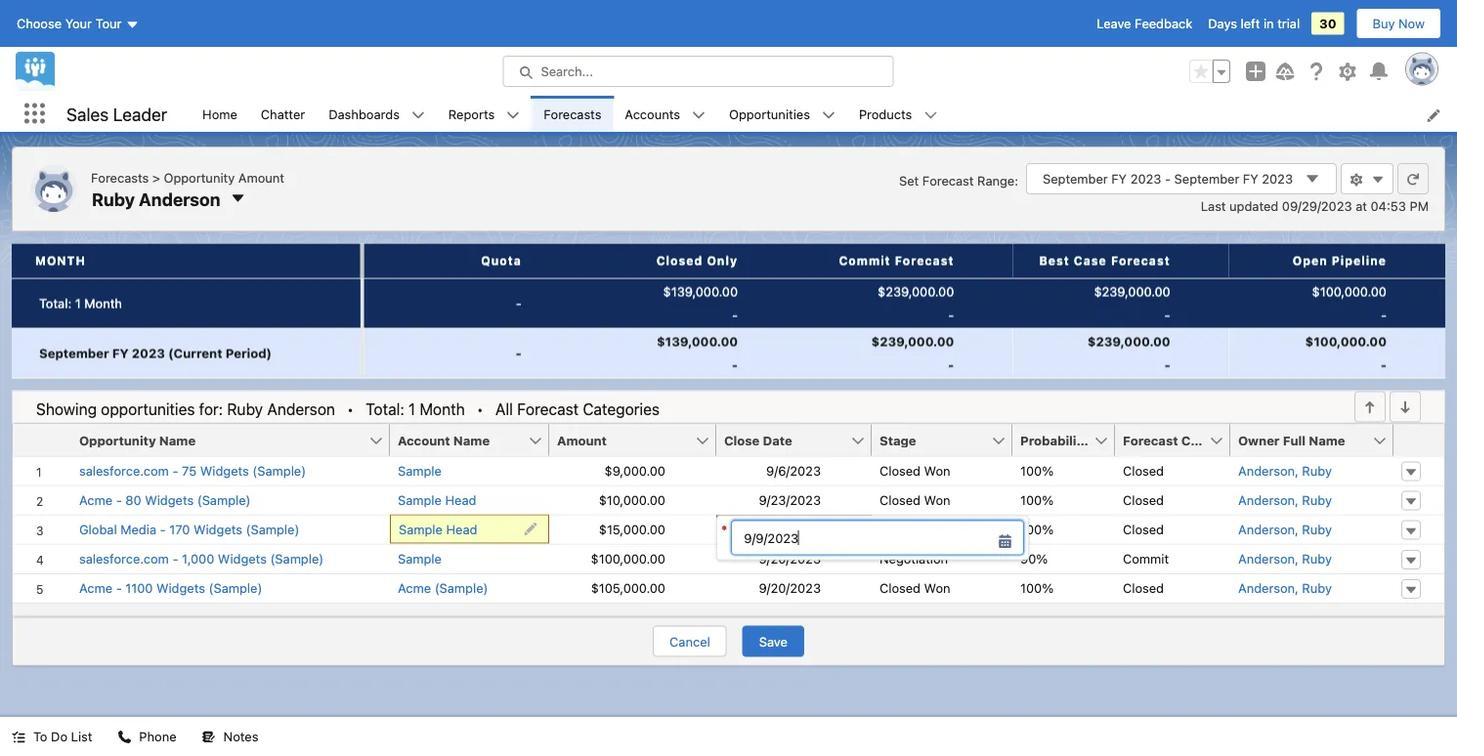 Task type: vqa. For each thing, say whether or not it's contained in the screenshot.
topmost head
yes



Task type: describe. For each thing, give the bounding box(es) containing it.
ruby for $9,000.00
[[1303, 464, 1333, 478]]

forecast for commit forecast
[[895, 254, 955, 268]]

widgets for 1100
[[156, 581, 205, 596]]

(sample) inside 'link'
[[435, 581, 488, 596]]

won for $9,000.00
[[924, 464, 951, 478]]

(%)
[[1093, 433, 1117, 448]]

open pipeline
[[1293, 254, 1387, 268]]

dashboards
[[329, 106, 400, 121]]

closed won for $105,000.00
[[880, 581, 951, 596]]

total: 1 month inside status
[[366, 400, 465, 418]]

accounts
[[625, 106, 680, 121]]

sales leader
[[66, 103, 167, 124]]

text default image inside accounts list item
[[692, 108, 706, 122]]

september for september fy 2023 - september fy 2023
[[1043, 172, 1108, 186]]

only
[[707, 254, 738, 268]]

chatter link
[[249, 96, 317, 132]]

forecasts for forecasts > opportunity amount
[[91, 170, 149, 185]]

sample head for $15,000.00
[[399, 522, 478, 537]]

total: 1 month button
[[31, 279, 294, 328]]

full
[[1283, 433, 1306, 448]]

reports list item
[[437, 96, 532, 132]]

anderson, ruby for $105,000.00
[[1239, 581, 1333, 596]]

acme for acme - 80 widgets (sample)
[[79, 493, 113, 508]]

(sample) for salesforce.com - 1,000 widgets (sample)
[[270, 552, 324, 567]]

forecast category element
[[1116, 425, 1243, 457]]

forecast for set forecast range:
[[923, 173, 974, 188]]

to do list button
[[0, 718, 104, 757]]

forecast right case
[[1112, 254, 1171, 268]]

opportunities
[[101, 400, 195, 418]]

head for $15,000.00
[[446, 522, 478, 537]]

acme for acme (sample)
[[398, 581, 431, 596]]

home
[[202, 106, 237, 121]]

(sample) for acme - 80 widgets (sample)
[[197, 493, 251, 508]]

probability (%) element
[[1013, 425, 1127, 457]]

buy now
[[1373, 16, 1425, 31]]

to
[[33, 730, 47, 744]]

probability (%) button
[[1013, 425, 1117, 456]]

- inside $139,000.00 -
[[732, 358, 738, 372]]

75
[[182, 464, 197, 478]]

acme - 1100 widgets (sample) link
[[79, 579, 262, 598]]

anderson, for $9,000.00
[[1239, 464, 1299, 478]]

global media - 170 widgets (sample) link
[[79, 521, 299, 540]]

chatter
[[261, 106, 305, 121]]

text default image inside the reports list item
[[507, 108, 520, 122]]

acme (sample)
[[398, 581, 488, 596]]

head for $10,000.00
[[445, 493, 477, 508]]

last updated 09/29/2023 at 04:53 pm
[[1201, 198, 1429, 213]]

anderson, ruby for $10,000.00
[[1239, 493, 1333, 508]]

close date button
[[717, 425, 851, 456]]

action image
[[1394, 425, 1445, 456]]

text default image inside products list item
[[924, 108, 938, 122]]

widgets for 75
[[200, 464, 249, 478]]

$105,000.00
[[591, 581, 666, 596]]

notes
[[224, 730, 259, 744]]

widgets for 1,000
[[218, 552, 267, 567]]

do
[[51, 730, 68, 744]]

buy now button
[[1357, 8, 1442, 39]]

- inside acme - 80 widgets (sample) link
[[116, 493, 122, 508]]

feedback
[[1135, 16, 1193, 31]]

80
[[125, 493, 141, 508]]

owner full name element
[[1231, 425, 1406, 457]]

commit forecast
[[839, 254, 955, 268]]

anderson, ruby for $9,000.00
[[1239, 464, 1333, 478]]

leave feedback link
[[1097, 16, 1193, 31]]

ruby for $15,000.00
[[1303, 523, 1333, 537]]

september fy 2023 - september fy 2023
[[1043, 172, 1293, 186]]

in
[[1264, 16, 1274, 31]]

- inside the salesforce.com - 75 widgets (sample) link
[[172, 464, 178, 478]]

acme - 1100 widgets (sample)
[[79, 581, 262, 596]]

salesforce.com - 75 widgets (sample) link
[[79, 462, 306, 481]]

your
[[65, 16, 92, 31]]

widgets up salesforce.com - 1,000 widgets (sample)
[[194, 523, 242, 537]]

1 vertical spatial $100,000.00 -
[[1306, 334, 1387, 372]]

anderson, for $100,000.00
[[1239, 552, 1299, 567]]

name for opportunity name
[[159, 433, 196, 448]]

pipeline
[[1332, 254, 1387, 268]]

set
[[899, 173, 919, 188]]

anderson, for $10,000.00
[[1239, 493, 1299, 508]]

leave feedback
[[1097, 16, 1193, 31]]

acme - 80 widgets (sample) link
[[79, 491, 251, 510]]

anderson, ruby for $100,000.00
[[1239, 552, 1333, 567]]

$9,000.00
[[605, 464, 666, 478]]

anderson, ruby link for $9,000.00
[[1239, 462, 1333, 481]]

opportunity name element
[[71, 425, 402, 457]]

last
[[1201, 198, 1226, 213]]

global
[[79, 523, 117, 537]]

home link
[[191, 96, 249, 132]]

commit for commit
[[1123, 552, 1169, 567]]

search... button
[[503, 56, 894, 87]]

salesforce.com for salesforce.com - 1,000 widgets (sample)
[[79, 552, 169, 567]]

forecasts for forecasts
[[544, 106, 602, 121]]

text default image up at
[[1350, 173, 1364, 187]]

text default image inside opportunities list item
[[822, 108, 836, 122]]

30
[[1320, 16, 1337, 31]]

list containing home
[[191, 96, 1458, 132]]

open
[[1293, 254, 1328, 268]]

(sample) for acme - 1100 widgets (sample)
[[209, 581, 262, 596]]

accounts list item
[[613, 96, 718, 132]]

september for september fy 2023 (current period)
[[39, 346, 109, 361]]

2 horizontal spatial september
[[1175, 172, 1240, 186]]

salesforce.com for salesforce.com - 75 widgets (sample)
[[79, 464, 169, 478]]

cell containing 9/7/2023
[[717, 515, 1029, 561]]

account name button
[[390, 425, 528, 456]]

(sample) for salesforce.com - 75 widgets (sample)
[[253, 464, 306, 478]]

04:53
[[1371, 198, 1407, 213]]

$239,000.00 - down commit forecast
[[878, 285, 955, 323]]

grid containing opportunity name
[[13, 425, 1445, 604]]

09/29/2023
[[1283, 198, 1353, 213]]

text default image inside dashboards list item
[[411, 108, 425, 122]]

close date element
[[717, 425, 884, 457]]

close
[[724, 433, 760, 448]]

ruby for $10,000.00
[[1303, 493, 1333, 508]]

*
[[722, 523, 728, 537]]

$139,000.00 -
[[657, 334, 738, 372]]

date
[[763, 433, 793, 448]]

acme (sample) link
[[398, 579, 488, 598]]

opportunity name button
[[71, 425, 369, 456]]

best case forecast
[[1040, 254, 1171, 268]]

text default image up last updated 09/29/2023 at 04:53 pm at the top right of the page
[[1305, 171, 1321, 187]]

1 horizontal spatial opportunity
[[164, 170, 235, 185]]

>
[[152, 170, 160, 185]]

row containing $139,000.00
[[12, 328, 1446, 378]]

phone button
[[106, 718, 188, 757]]

100% for $105,000.00
[[1021, 581, 1054, 596]]

to do list
[[33, 730, 92, 744]]

opportunities
[[729, 106, 810, 121]]

$100,000.00 inside grid
[[591, 552, 666, 567]]

salesforce.com - 1,000 widgets (sample) link
[[79, 550, 324, 569]]

owner
[[1239, 433, 1280, 448]]

best
[[1040, 254, 1070, 268]]

sample head link for $10,000.00
[[398, 491, 477, 510]]

products list item
[[848, 96, 950, 132]]

at
[[1356, 198, 1368, 213]]

90%
[[1021, 552, 1048, 567]]

1 inside status
[[409, 400, 416, 418]]

phone
[[139, 730, 177, 744]]

products link
[[848, 96, 924, 132]]

total: inside total: 1 month button
[[39, 296, 72, 311]]

$239,000.00 - down best case forecast
[[1094, 285, 1171, 323]]

set forecast range:
[[899, 173, 1019, 188]]

text default image inside phone button
[[118, 731, 131, 745]]

close date
[[724, 433, 793, 448]]

fy for period)
[[112, 346, 129, 361]]

all
[[496, 400, 513, 418]]

forecasts link
[[532, 96, 613, 132]]

1 • from the left
[[347, 400, 354, 418]]

170
[[169, 523, 190, 537]]

9/6/2023
[[767, 464, 821, 478]]

cancel
[[670, 635, 711, 649]]

ruby for $100,000.00
[[1303, 552, 1333, 567]]

opportunity name
[[79, 433, 196, 448]]



Task type: locate. For each thing, give the bounding box(es) containing it.
1 horizontal spatial 2023
[[1131, 172, 1162, 186]]

3 anderson, from the top
[[1239, 523, 1299, 537]]

$239,000.00 - up (%) at the right bottom
[[1088, 334, 1171, 372]]

widgets for 80
[[145, 493, 194, 508]]

total: inside status
[[366, 400, 405, 418]]

3 100% from the top
[[1021, 523, 1054, 537]]

4 100% from the top
[[1021, 581, 1054, 596]]

1 anderson, ruby from the top
[[1239, 464, 1333, 478]]

text default image right products at the right top of page
[[924, 108, 938, 122]]

3 anderson, ruby link from the top
[[1239, 521, 1333, 540]]

0 vertical spatial forecasts
[[544, 106, 602, 121]]

1 9/20/2023 from the top
[[759, 552, 821, 567]]

total: 1 month
[[39, 296, 122, 311], [366, 400, 465, 418]]

updated
[[1230, 198, 1279, 213]]

text default image inside to do list button
[[12, 731, 25, 745]]

forecast right set
[[923, 173, 974, 188]]

2 anderson, from the top
[[1239, 493, 1299, 508]]

won for $10,000.00
[[924, 493, 951, 508]]

dashboards link
[[317, 96, 411, 132]]

sample
[[398, 464, 442, 478], [398, 493, 442, 508], [399, 522, 443, 537], [398, 552, 442, 567]]

days
[[1209, 16, 1238, 31]]

2023 left (current
[[132, 346, 165, 361]]

ruby for $105,000.00
[[1303, 581, 1333, 596]]

$100,000.00 - down open pipeline
[[1313, 285, 1387, 323]]

negotiation
[[880, 552, 948, 567]]

1 horizontal spatial •
[[477, 400, 484, 418]]

total: up account
[[366, 400, 405, 418]]

item number image
[[13, 425, 71, 456]]

list
[[191, 96, 1458, 132]]

month inside button
[[84, 296, 122, 311]]

4 won from the top
[[924, 581, 951, 596]]

0 vertical spatial commit
[[839, 254, 891, 268]]

text default image right reports
[[507, 108, 520, 122]]

salesforce.com
[[79, 464, 169, 478], [79, 552, 169, 567]]

4 anderson, from the top
[[1239, 552, 1299, 567]]

1 horizontal spatial september
[[1043, 172, 1108, 186]]

month inside status
[[420, 400, 465, 418]]

won for $105,000.00
[[924, 581, 951, 596]]

1 anderson, ruby link from the top
[[1239, 462, 1333, 481]]

text default image left phone
[[118, 731, 131, 745]]

(sample)
[[253, 464, 306, 478], [197, 493, 251, 508], [246, 523, 299, 537], [270, 552, 324, 567], [209, 581, 262, 596], [435, 581, 488, 596]]

global media - 170 widgets (sample)
[[79, 523, 299, 537]]

row up close
[[12, 328, 1446, 378]]

row
[[12, 279, 1446, 328], [12, 328, 1446, 378]]

month down the month
[[84, 296, 122, 311]]

widgets up 170
[[145, 493, 194, 508]]

fy up opportunities
[[112, 346, 129, 361]]

september inside button
[[39, 346, 109, 361]]

won
[[924, 464, 951, 478], [924, 493, 951, 508], [924, 523, 951, 537], [924, 581, 951, 596]]

1 down the month
[[75, 296, 81, 311]]

search...
[[541, 64, 593, 79]]

2023 for period)
[[132, 346, 165, 361]]

cancel button
[[653, 626, 727, 657]]

anderson, ruby link for $15,000.00
[[1239, 521, 1333, 540]]

anderson, ruby for $15,000.00
[[1239, 523, 1333, 537]]

0 vertical spatial sample link
[[398, 462, 442, 481]]

salesforce.com up 80
[[79, 464, 169, 478]]

forecast right "all"
[[517, 400, 579, 418]]

opportunities list item
[[718, 96, 848, 132]]

0 vertical spatial 9/20/2023
[[759, 552, 821, 567]]

0 horizontal spatial anderson
[[139, 188, 220, 209]]

0 vertical spatial anderson
[[139, 188, 220, 209]]

september
[[1043, 172, 1108, 186], [1175, 172, 1240, 186], [39, 346, 109, 361]]

ruby inside button
[[92, 188, 135, 209]]

1 vertical spatial opportunity
[[79, 433, 156, 448]]

closed won up * text field
[[880, 493, 951, 508]]

for:
[[199, 400, 223, 418]]

1 100% from the top
[[1021, 464, 1054, 478]]

acme for acme - 1100 widgets (sample)
[[79, 581, 113, 596]]

account
[[398, 433, 450, 448]]

1 vertical spatial sample head
[[399, 522, 478, 537]]

probability (%)
[[1021, 433, 1117, 448]]

forecast for all forecast categories
[[517, 400, 579, 418]]

days left in trial
[[1209, 16, 1300, 31]]

head down account name "button" at left bottom
[[445, 493, 477, 508]]

1 inside button
[[75, 296, 81, 311]]

text default image
[[692, 108, 706, 122], [822, 108, 836, 122], [924, 108, 938, 122], [1305, 171, 1321, 187], [118, 731, 131, 745], [202, 731, 216, 745]]

closed won for $9,000.00
[[880, 464, 951, 478]]

salesforce.com - 75 widgets (sample)
[[79, 464, 306, 478]]

fy
[[1112, 172, 1127, 186], [1243, 172, 1259, 186], [112, 346, 129, 361]]

9/20/2023 down 9/7/2023
[[759, 552, 821, 567]]

name for account name
[[454, 433, 490, 448]]

text default image down search... button
[[692, 108, 706, 122]]

1 won from the top
[[924, 464, 951, 478]]

3 closed won from the top
[[880, 523, 951, 537]]

text default image up '04:53'
[[1372, 173, 1385, 187]]

fy for september
[[1112, 172, 1127, 186]]

anderson, for $105,000.00
[[1239, 581, 1299, 596]]

0 vertical spatial 1
[[75, 296, 81, 311]]

amount down all forecast categories
[[557, 433, 607, 448]]

1 vertical spatial forecasts
[[91, 170, 149, 185]]

$239,000.00
[[878, 285, 955, 299], [1094, 285, 1171, 299], [872, 334, 955, 349], [1088, 334, 1171, 349]]

0 horizontal spatial forecasts
[[91, 170, 149, 185]]

100% for $10,000.00
[[1021, 493, 1054, 508]]

categories
[[583, 400, 660, 418]]

0 vertical spatial salesforce.com
[[79, 464, 169, 478]]

3 anderson, ruby from the top
[[1239, 523, 1333, 537]]

0 horizontal spatial name
[[159, 433, 196, 448]]

1 vertical spatial total:
[[366, 400, 405, 418]]

head up acme (sample)
[[446, 522, 478, 537]]

forecast down set
[[895, 254, 955, 268]]

sample link for salesforce.com - 1,000 widgets (sample)
[[398, 550, 442, 569]]

forecast inside button
[[1123, 433, 1179, 448]]

left
[[1241, 16, 1261, 31]]

closed won down negotiation
[[880, 581, 951, 596]]

2 row from the top
[[12, 328, 1446, 378]]

owner full name
[[1239, 433, 1346, 448]]

acme inside 'link'
[[398, 581, 431, 596]]

anderson up opportunity name element
[[267, 400, 335, 418]]

cell
[[717, 515, 1029, 561]]

3 name from the left
[[1309, 433, 1346, 448]]

1 vertical spatial sample head link
[[399, 520, 478, 539]]

1 closed won from the top
[[880, 464, 951, 478]]

2023 inside button
[[132, 346, 165, 361]]

2023 up 'updated'
[[1262, 172, 1293, 186]]

name inside "button"
[[454, 433, 490, 448]]

2 name from the left
[[454, 433, 490, 448]]

forecasts left the >
[[91, 170, 149, 185]]

1100
[[125, 581, 153, 596]]

forecast inside status
[[517, 400, 579, 418]]

september right the range:
[[1043, 172, 1108, 186]]

fy up 'updated'
[[1243, 172, 1259, 186]]

name right full
[[1309, 433, 1346, 448]]

total: 1 month down the month
[[39, 296, 122, 311]]

status
[[36, 397, 660, 421]]

ruby
[[92, 188, 135, 209], [227, 400, 263, 418], [1303, 464, 1333, 478], [1303, 493, 1333, 508], [1303, 523, 1333, 537], [1303, 552, 1333, 567], [1303, 581, 1333, 596]]

1 horizontal spatial amount
[[557, 433, 607, 448]]

2 closed won from the top
[[880, 493, 951, 508]]

1 horizontal spatial forecasts
[[544, 106, 602, 121]]

total: down the month
[[39, 296, 72, 311]]

1 horizontal spatial fy
[[1112, 172, 1127, 186]]

commit for commit forecast
[[839, 254, 891, 268]]

1 salesforce.com from the top
[[79, 464, 169, 478]]

row down only
[[12, 279, 1446, 328]]

anderson, ruby link for $105,000.00
[[1239, 579, 1333, 598]]

2 sample link from the top
[[398, 550, 442, 569]]

closed won
[[880, 464, 951, 478], [880, 493, 951, 508], [880, 523, 951, 537], [880, 581, 951, 596]]

category
[[1182, 433, 1240, 448]]

grid
[[13, 425, 1445, 604]]

1 vertical spatial amount
[[557, 433, 607, 448]]

group
[[1190, 60, 1231, 83]]

trial
[[1278, 16, 1300, 31]]

choose
[[17, 16, 62, 31]]

all forecast categories
[[496, 400, 660, 418]]

opportunity inside button
[[79, 433, 156, 448]]

leader
[[113, 103, 167, 124]]

account name element
[[390, 425, 561, 457]]

amount button
[[549, 425, 695, 456]]

2 100% from the top
[[1021, 493, 1054, 508]]

2023 up best case forecast
[[1131, 172, 1162, 186]]

september fy 2023 (current period)
[[39, 346, 272, 361]]

1 up account
[[409, 400, 416, 418]]

* text field
[[732, 521, 1025, 556]]

0 vertical spatial total:
[[39, 296, 72, 311]]

9/20/2023 up save 'button'
[[759, 581, 821, 596]]

notes button
[[190, 718, 270, 757]]

100% for $15,000.00
[[1021, 523, 1054, 537]]

1 horizontal spatial 1
[[409, 400, 416, 418]]

month
[[35, 254, 86, 268]]

1 horizontal spatial month
[[420, 400, 465, 418]]

1 vertical spatial anderson
[[267, 400, 335, 418]]

sample link for salesforce.com - 75 widgets (sample)
[[398, 462, 442, 481]]

text default image inside notes button
[[202, 731, 216, 745]]

pm
[[1410, 198, 1429, 213]]

amount down chatter "link"
[[238, 170, 284, 185]]

0 vertical spatial sample head
[[398, 493, 477, 508]]

september up the last
[[1175, 172, 1240, 186]]

media
[[120, 523, 156, 537]]

sample link down account
[[398, 462, 442, 481]]

sample head up acme (sample)
[[399, 522, 478, 537]]

5 anderson, ruby from the top
[[1239, 581, 1333, 596]]

sample head link up acme (sample)
[[399, 520, 478, 539]]

1 horizontal spatial commit
[[1123, 552, 1169, 567]]

total: 1 month up account
[[366, 400, 465, 418]]

2 • from the left
[[477, 400, 484, 418]]

closed won down "stage" button
[[880, 464, 951, 478]]

fy inside button
[[112, 346, 129, 361]]

forecasts down search...
[[544, 106, 602, 121]]

0 vertical spatial amount
[[238, 170, 284, 185]]

forecasts
[[544, 106, 602, 121], [91, 170, 149, 185]]

commit inside grid
[[1123, 552, 1169, 567]]

tour
[[95, 16, 122, 31]]

1 name from the left
[[159, 433, 196, 448]]

0 vertical spatial sample head link
[[398, 491, 477, 510]]

1 vertical spatial $100,000.00
[[1306, 334, 1387, 349]]

showing
[[36, 400, 97, 418]]

- inside acme - 1100 widgets (sample) link
[[116, 581, 122, 596]]

0 horizontal spatial 1
[[75, 296, 81, 311]]

2 anderson, ruby link from the top
[[1239, 491, 1333, 510]]

closed won up negotiation
[[880, 523, 951, 537]]

2 horizontal spatial 2023
[[1262, 172, 1293, 186]]

total: 1 month inside button
[[39, 296, 122, 311]]

0 horizontal spatial september
[[39, 346, 109, 361]]

forecasts > opportunity amount
[[91, 170, 284, 185]]

salesforce.com down media
[[79, 552, 169, 567]]

- inside salesforce.com - 1,000 widgets (sample) link
[[172, 552, 178, 567]]

amount element
[[549, 425, 728, 457]]

anderson, ruby link for $10,000.00
[[1239, 491, 1333, 510]]

widgets down 1,000 on the left of the page
[[156, 581, 205, 596]]

closed only
[[657, 254, 738, 268]]

sample head link down the account name
[[398, 491, 477, 510]]

anderson, ruby link
[[1239, 462, 1333, 481], [1239, 491, 1333, 510], [1239, 521, 1333, 540], [1239, 550, 1333, 569], [1239, 579, 1333, 598]]

quota
[[481, 254, 522, 268]]

0 horizontal spatial •
[[347, 400, 354, 418]]

100% for $9,000.00
[[1021, 464, 1054, 478]]

save button
[[743, 626, 804, 657]]

closed won for $10,000.00
[[880, 493, 951, 508]]

1 sample link from the top
[[398, 462, 442, 481]]

amount inside button
[[557, 433, 607, 448]]

0 horizontal spatial opportunity
[[79, 433, 156, 448]]

1 horizontal spatial anderson
[[267, 400, 335, 418]]

stage button
[[872, 425, 991, 456]]

0 horizontal spatial fy
[[112, 346, 129, 361]]

1 vertical spatial month
[[420, 400, 465, 418]]

forecast right (%) at the right bottom
[[1123, 433, 1179, 448]]

0 vertical spatial total: 1 month
[[39, 296, 122, 311]]

1 row from the top
[[12, 279, 1446, 328]]

september up showing
[[39, 346, 109, 361]]

4 anderson, ruby from the top
[[1239, 552, 1333, 567]]

fy up best case forecast
[[1112, 172, 1127, 186]]

text default image left products link
[[822, 108, 836, 122]]

$139,000.00
[[657, 334, 738, 349]]

0 horizontal spatial commit
[[839, 254, 891, 268]]

forecast category button
[[1116, 425, 1240, 456]]

total:
[[39, 296, 72, 311], [366, 400, 405, 418]]

$100,000.00 - up owner full name element at right
[[1306, 334, 1387, 372]]

2 9/20/2023 from the top
[[759, 581, 821, 596]]

choose your tour button
[[16, 8, 140, 39]]

leave
[[1097, 16, 1132, 31]]

reports
[[449, 106, 495, 121]]

1 anderson, from the top
[[1239, 464, 1299, 478]]

action element
[[1394, 425, 1445, 457]]

2 horizontal spatial fy
[[1243, 172, 1259, 186]]

text default image left 'reports' link
[[411, 108, 425, 122]]

0 vertical spatial $100,000.00 -
[[1313, 285, 1387, 323]]

sample head link for $15,000.00
[[399, 520, 478, 539]]

1 horizontal spatial name
[[454, 433, 490, 448]]

month up the account name
[[420, 400, 465, 418]]

$10,000.00
[[599, 493, 666, 508]]

0 horizontal spatial total: 1 month
[[39, 296, 122, 311]]

2 anderson, ruby from the top
[[1239, 493, 1333, 508]]

anderson down forecasts > opportunity amount
[[139, 188, 220, 209]]

1 vertical spatial commit
[[1123, 552, 1169, 567]]

0 vertical spatial opportunity
[[164, 170, 235, 185]]

name right account
[[454, 433, 490, 448]]

1 horizontal spatial total:
[[366, 400, 405, 418]]

1,000
[[182, 552, 214, 567]]

2 horizontal spatial name
[[1309, 433, 1346, 448]]

0 vertical spatial month
[[84, 296, 122, 311]]

anderson inside button
[[139, 188, 220, 209]]

9/23/2023
[[759, 493, 821, 508]]

anderson, for $15,000.00
[[1239, 523, 1299, 537]]

ruby anderson button
[[91, 186, 253, 211]]

text default image left notes
[[202, 731, 216, 745]]

$239,000.00 - up stage
[[872, 334, 955, 372]]

4 closed won from the top
[[880, 581, 951, 596]]

sample link up acme (sample)
[[398, 550, 442, 569]]

stage
[[880, 433, 917, 448]]

sample head for $10,000.00
[[398, 493, 477, 508]]

forecast
[[923, 173, 974, 188], [895, 254, 955, 268], [1112, 254, 1171, 268], [517, 400, 579, 418], [1123, 433, 1179, 448]]

widgets down opportunity name button
[[200, 464, 249, 478]]

1 vertical spatial 9/20/2023
[[759, 581, 821, 596]]

1 vertical spatial head
[[446, 522, 478, 537]]

0 horizontal spatial amount
[[238, 170, 284, 185]]

(current
[[168, 346, 222, 361]]

item number element
[[13, 425, 71, 457]]

name down showing opportunities for: ruby anderson
[[159, 433, 196, 448]]

0 horizontal spatial total:
[[39, 296, 72, 311]]

opportunity down opportunities
[[79, 433, 156, 448]]

list
[[71, 730, 92, 744]]

2 won from the top
[[924, 493, 951, 508]]

dashboards list item
[[317, 96, 437, 132]]

text default image left to
[[12, 731, 25, 745]]

3 won from the top
[[924, 523, 951, 537]]

0 horizontal spatial 2023
[[132, 346, 165, 361]]

0 horizontal spatial month
[[84, 296, 122, 311]]

save
[[759, 635, 788, 649]]

name
[[159, 433, 196, 448], [454, 433, 490, 448], [1309, 433, 1346, 448]]

2 vertical spatial $100,000.00
[[591, 552, 666, 567]]

row containing $239,000.00
[[12, 279, 1446, 328]]

status containing showing opportunities for: ruby anderson
[[36, 397, 660, 421]]

-
[[1165, 172, 1171, 186], [949, 308, 955, 323], [1165, 308, 1171, 323], [1381, 308, 1387, 323], [516, 346, 522, 361], [732, 358, 738, 372], [948, 358, 955, 372], [1165, 358, 1171, 372], [1381, 358, 1387, 372], [172, 464, 178, 478], [116, 493, 122, 508], [160, 523, 166, 537], [172, 552, 178, 567], [116, 581, 122, 596]]

1 vertical spatial total: 1 month
[[366, 400, 465, 418]]

5 anderson, from the top
[[1239, 581, 1299, 596]]

4 anderson, ruby link from the top
[[1239, 550, 1333, 569]]

5 anderson, ruby link from the top
[[1239, 579, 1333, 598]]

sales
[[66, 103, 109, 124]]

anderson, ruby link for $100,000.00
[[1239, 550, 1333, 569]]

account name
[[398, 433, 490, 448]]

head
[[445, 493, 477, 508], [446, 522, 478, 537]]

widgets right 1,000 on the left of the page
[[218, 552, 267, 567]]

now
[[1399, 16, 1425, 31]]

- inside 'global media - 170 widgets (sample)' link
[[160, 523, 166, 537]]

1 horizontal spatial total: 1 month
[[366, 400, 465, 418]]

0 vertical spatial head
[[445, 493, 477, 508]]

sample head
[[398, 493, 477, 508], [399, 522, 478, 537]]

0 vertical spatial $100,000.00
[[1313, 285, 1387, 299]]

stage element
[[872, 425, 1025, 457]]

1 vertical spatial salesforce.com
[[79, 552, 169, 567]]

2 salesforce.com from the top
[[79, 552, 169, 567]]

1 vertical spatial sample link
[[398, 550, 442, 569]]

closed
[[657, 254, 703, 268], [880, 464, 921, 478], [1123, 464, 1164, 478], [880, 493, 921, 508], [1123, 493, 1164, 508], [880, 523, 921, 537], [1123, 523, 1164, 537], [880, 581, 921, 596], [1123, 581, 1164, 596]]

probability
[[1021, 433, 1090, 448]]

opportunity up ruby anderson button at the left top of the page
[[164, 170, 235, 185]]

1
[[75, 296, 81, 311], [409, 400, 416, 418]]

sample head down the account name
[[398, 493, 477, 508]]

2023 for september
[[1131, 172, 1162, 186]]

1 vertical spatial 1
[[409, 400, 416, 418]]

text default image
[[411, 108, 425, 122], [507, 108, 520, 122], [1350, 173, 1364, 187], [1372, 173, 1385, 187], [12, 731, 25, 745]]



